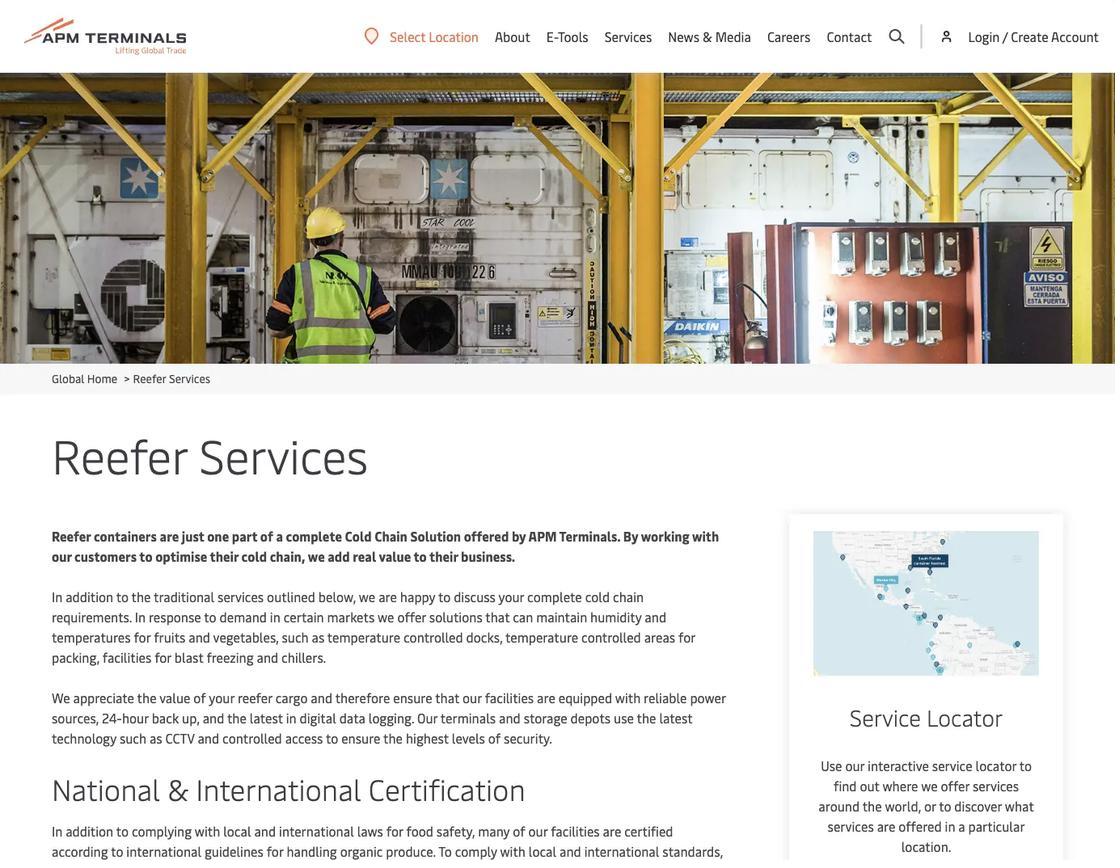 Task type: locate. For each thing, give the bounding box(es) containing it.
terminals.
[[560, 528, 621, 545]]

reefer right >
[[133, 371, 166, 386]]

that up our
[[435, 690, 460, 707]]

0 horizontal spatial in
[[270, 609, 281, 626]]

1 horizontal spatial in
[[286, 710, 297, 727]]

1 vertical spatial ensure
[[342, 730, 381, 748]]

0 vertical spatial offer
[[398, 609, 426, 626]]

our inside "we appreciate the value of your reefer cargo and therefore ensure that our facilities are equipped with reliable power sources, 24-hour back up, and the latest in digital data logging. our terminals and storage depots use the latest technology such as cctv and controlled access to ensure the highest levels of security."
[[463, 690, 482, 707]]

to up solutions
[[438, 589, 451, 606]]

for right the laws
[[387, 823, 403, 841]]

1 horizontal spatial as
[[312, 629, 325, 646]]

news
[[669, 28, 700, 45]]

0 horizontal spatial their
[[210, 548, 239, 566]]

for left handling
[[267, 843, 284, 861]]

value down chain at the bottom left
[[379, 548, 411, 566]]

offer
[[398, 609, 426, 626], [941, 778, 970, 795]]

as inside the in addition to the traditional services outlined below, we are happy to discuss your complete cold chain requirements. in response to demand in certain markets we offer solutions that can maintain humidity and temperatures for fruits and vegetables, such as temperature controlled docks, temperature controlled areas for packing, facilities for blast freezing and chillers.
[[312, 629, 325, 646]]

to
[[439, 843, 452, 861]]

1 vertical spatial your
[[209, 690, 235, 707]]

&
[[703, 28, 713, 45], [168, 770, 189, 809]]

facilities
[[103, 649, 152, 667], [485, 690, 534, 707], [551, 823, 600, 841]]

your left reefer
[[209, 690, 235, 707]]

in addition to complying with local and international laws for food safety, many of our facilities are certified according to international guidelines for handling organic produce. to comply with local and international standards
[[52, 823, 723, 861]]

cold
[[242, 548, 267, 566], [585, 589, 610, 606]]

service locator
[[850, 702, 1003, 732]]

laws
[[357, 823, 383, 841]]

offered inside use our interactive service locator to find out where we offer services around the world, or to discover what services are offered in a particular location.
[[899, 818, 942, 836]]

/
[[1003, 28, 1008, 45]]

cold down part
[[242, 548, 267, 566]]

services
[[218, 589, 264, 606], [973, 778, 1019, 795], [828, 818, 874, 836]]

1 horizontal spatial &
[[703, 28, 713, 45]]

1 vertical spatial as
[[150, 730, 162, 748]]

in inside use our interactive service locator to find out where we offer services around the world, or to discover what services are offered in a particular location.
[[945, 818, 956, 836]]

we appreciate the value of your reefer cargo and therefore ensure that our facilities are equipped with reliable power sources, 24-hour back up, and the latest in digital data logging. our terminals and storage depots use the latest technology such as cctv and controlled access to ensure the highest levels of security.
[[52, 690, 726, 748]]

controlled down reefer
[[223, 730, 282, 748]]

2 vertical spatial in
[[945, 818, 956, 836]]

1 horizontal spatial latest
[[660, 710, 693, 727]]

as up chillers.
[[312, 629, 325, 646]]

to down the containers
[[139, 548, 153, 566]]

0 vertical spatial in
[[52, 589, 63, 606]]

0 horizontal spatial temperature
[[328, 629, 401, 646]]

1 horizontal spatial complete
[[528, 589, 582, 606]]

controlled inside "we appreciate the value of your reefer cargo and therefore ensure that our facilities are equipped with reliable power sources, 24-hour back up, and the latest in digital data logging. our terminals and storage depots use the latest technology such as cctv and controlled access to ensure the highest levels of security."
[[223, 730, 282, 748]]

such inside the in addition to the traditional services outlined below, we are happy to discuss your complete cold chain requirements. in response to demand in certain markets we offer solutions that can maintain humidity and temperatures for fruits and vegetables, such as temperature controlled docks, temperature controlled areas for packing, facilities for blast freezing and chillers.
[[282, 629, 309, 646]]

global home > reefer services
[[52, 371, 211, 386]]

1 their from the left
[[210, 548, 239, 566]]

1 horizontal spatial their
[[430, 548, 458, 566]]

are inside use our interactive service locator to find out where we offer services around the world, or to discover what services are offered in a particular location.
[[877, 818, 896, 836]]

are down world,
[[877, 818, 896, 836]]

value
[[379, 548, 411, 566], [160, 690, 190, 707]]

latest down reefer
[[250, 710, 283, 727]]

value inside "we appreciate the value of your reefer cargo and therefore ensure that our facilities are equipped with reliable power sources, 24-hour back up, and the latest in digital data logging. our terminals and storage depots use the latest technology such as cctv and controlled access to ensure the highest levels of security."
[[160, 690, 190, 707]]

account
[[1052, 28, 1099, 45]]

1 vertical spatial addition
[[66, 823, 113, 841]]

such down the "hour"
[[120, 730, 146, 748]]

our left customers
[[52, 548, 72, 566]]

services down 'around'
[[828, 818, 874, 836]]

& inside dropdown button
[[703, 28, 713, 45]]

ensure down data
[[342, 730, 381, 748]]

services
[[605, 28, 652, 45], [169, 371, 211, 386], [199, 423, 368, 486]]

are up optimise
[[160, 528, 179, 545]]

offered up business.
[[464, 528, 509, 545]]

1 vertical spatial local
[[529, 843, 557, 861]]

digital
[[300, 710, 336, 727]]

0 vertical spatial reefer
[[133, 371, 166, 386]]

therefore
[[335, 690, 390, 707]]

facilities inside "we appreciate the value of your reefer cargo and therefore ensure that our facilities are equipped with reliable power sources, 24-hour back up, and the latest in digital data logging. our terminals and storage depots use the latest technology such as cctv and controlled access to ensure the highest levels of security."
[[485, 690, 534, 707]]

in up requirements.
[[52, 589, 63, 606]]

0 horizontal spatial controlled
[[223, 730, 282, 748]]

24-
[[102, 710, 122, 727]]

we right markets
[[378, 609, 394, 626]]

0 horizontal spatial a
[[276, 528, 283, 545]]

with up 'guidelines'
[[195, 823, 220, 841]]

a down discover
[[959, 818, 966, 836]]

your up can
[[499, 589, 524, 606]]

of right many
[[513, 823, 526, 841]]

0 vertical spatial such
[[282, 629, 309, 646]]

0 vertical spatial in
[[270, 609, 281, 626]]

& up complying
[[168, 770, 189, 809]]

0 vertical spatial addition
[[66, 589, 113, 606]]

0 vertical spatial your
[[499, 589, 524, 606]]

1 horizontal spatial international
[[279, 823, 354, 841]]

around
[[819, 798, 860, 815]]

we
[[52, 690, 70, 707]]

2 vertical spatial facilities
[[551, 823, 600, 841]]

reefer for services
[[52, 423, 187, 486]]

value up back
[[160, 690, 190, 707]]

add
[[328, 548, 350, 566]]

cold
[[345, 528, 372, 545]]

0 vertical spatial offered
[[464, 528, 509, 545]]

locator
[[976, 758, 1017, 775]]

ensure
[[393, 690, 433, 707], [342, 730, 381, 748]]

reefer down >
[[52, 423, 187, 486]]

in up according
[[52, 823, 63, 841]]

solution
[[411, 528, 461, 545]]

their down one
[[210, 548, 239, 566]]

one
[[207, 528, 229, 545]]

1 vertical spatial in
[[135, 609, 146, 626]]

docks,
[[466, 629, 503, 646]]

as down back
[[150, 730, 162, 748]]

temperature
[[328, 629, 401, 646], [506, 629, 579, 646]]

2 horizontal spatial controlled
[[582, 629, 641, 646]]

complete up add
[[286, 528, 342, 545]]

international up handling
[[279, 823, 354, 841]]

1 horizontal spatial facilities
[[485, 690, 534, 707]]

e-tools button
[[547, 0, 589, 73]]

complete
[[286, 528, 342, 545], [528, 589, 582, 606]]

latest down reliable
[[660, 710, 693, 727]]

use
[[614, 710, 634, 727]]

that up the "docks,"
[[486, 609, 510, 626]]

reefer
[[133, 371, 166, 386], [52, 423, 187, 486], [52, 528, 91, 545]]

where
[[883, 778, 919, 795]]

2 horizontal spatial in
[[945, 818, 956, 836]]

of inside "reefer containers are just one part of a complete cold chain solution offered by apm terminals. by working with our customers to optimise their cold chain, we add real value to their business."
[[260, 528, 273, 545]]

media
[[716, 28, 751, 45]]

we up the or
[[922, 778, 938, 795]]

are up storage
[[537, 690, 556, 707]]

international down certified
[[585, 843, 660, 861]]

home
[[87, 371, 117, 386]]

local
[[223, 823, 251, 841], [529, 843, 557, 861]]

0 horizontal spatial that
[[435, 690, 460, 707]]

appreciate
[[73, 690, 134, 707]]

to right the or
[[939, 798, 952, 815]]

0 horizontal spatial facilities
[[103, 649, 152, 667]]

1 horizontal spatial cold
[[585, 589, 610, 606]]

0 vertical spatial that
[[486, 609, 510, 626]]

1 addition from the top
[[66, 589, 113, 606]]

offer inside use our interactive service locator to find out where we offer services around the world, or to discover what services are offered in a particular location.
[[941, 778, 970, 795]]

in
[[52, 589, 63, 606], [135, 609, 146, 626], [52, 823, 63, 841]]

1 vertical spatial offer
[[941, 778, 970, 795]]

are left certified
[[603, 823, 622, 841]]

in left response
[[135, 609, 146, 626]]

of right part
[[260, 528, 273, 545]]

login / create account
[[969, 28, 1099, 45]]

in down the cargo
[[286, 710, 297, 727]]

careers
[[768, 28, 811, 45]]

0 horizontal spatial your
[[209, 690, 235, 707]]

2 addition from the top
[[66, 823, 113, 841]]

the down out
[[863, 798, 882, 815]]

the up the "hour"
[[137, 690, 157, 707]]

facilities up storage
[[485, 690, 534, 707]]

0 horizontal spatial latest
[[250, 710, 283, 727]]

demand
[[220, 609, 267, 626]]

2 their from the left
[[430, 548, 458, 566]]

contact button
[[827, 0, 872, 73]]

1 vertical spatial services
[[973, 778, 1019, 795]]

0 horizontal spatial as
[[150, 730, 162, 748]]

2 vertical spatial reefer
[[52, 528, 91, 545]]

1 vertical spatial &
[[168, 770, 189, 809]]

offer down 'service'
[[941, 778, 970, 795]]

with up 'use'
[[616, 690, 641, 707]]

1 horizontal spatial a
[[959, 818, 966, 836]]

by
[[512, 528, 526, 545]]

reefer up customers
[[52, 528, 91, 545]]

0 vertical spatial services
[[218, 589, 264, 606]]

complete inside "reefer containers are just one part of a complete cold chain solution offered by apm terminals. by working with our customers to optimise their cold chain, we add real value to their business."
[[286, 528, 342, 545]]

cold up humidity
[[585, 589, 610, 606]]

offered
[[464, 528, 509, 545], [899, 818, 942, 836]]

international down complying
[[127, 843, 202, 861]]

we left add
[[308, 548, 325, 566]]

1 horizontal spatial temperature
[[506, 629, 579, 646]]

facilities left certified
[[551, 823, 600, 841]]

complete up 'maintain'
[[528, 589, 582, 606]]

1 horizontal spatial value
[[379, 548, 411, 566]]

1 horizontal spatial your
[[499, 589, 524, 606]]

1 vertical spatial in
[[286, 710, 297, 727]]

in down outlined
[[270, 609, 281, 626]]

to down the solution
[[414, 548, 427, 566]]

1 vertical spatial value
[[160, 690, 190, 707]]

of up "up,"
[[194, 690, 206, 707]]

0 horizontal spatial value
[[160, 690, 190, 707]]

for left fruits
[[134, 629, 151, 646]]

in inside the in addition to the traditional services outlined below, we are happy to discuss your complete cold chain requirements. in response to demand in certain markets we offer solutions that can maintain humidity and temperatures for fruits and vegetables, such as temperature controlled docks, temperature controlled areas for packing, facilities for blast freezing and chillers.
[[270, 609, 281, 626]]

1 horizontal spatial offer
[[941, 778, 970, 795]]

a inside "reefer containers are just one part of a complete cold chain solution offered by apm terminals. by working with our customers to optimise their cold chain, we add real value to their business."
[[276, 528, 283, 545]]

are left 'happy'
[[379, 589, 397, 606]]

chillers.
[[282, 649, 326, 667]]

offered up location.
[[899, 818, 942, 836]]

comply
[[455, 843, 497, 861]]

offer down 'happy'
[[398, 609, 426, 626]]

in for outlined
[[270, 609, 281, 626]]

logging.
[[369, 710, 414, 727]]

local up 'guidelines'
[[223, 823, 251, 841]]

services button
[[605, 0, 652, 73]]

we inside "reefer containers are just one part of a complete cold chain solution offered by apm terminals. by working with our customers to optimise their cold chain, we add real value to their business."
[[308, 548, 325, 566]]

1 horizontal spatial ensure
[[393, 690, 433, 707]]

such down certain
[[282, 629, 309, 646]]

addition up requirements.
[[66, 589, 113, 606]]

with inside "we appreciate the value of your reefer cargo and therefore ensure that our facilities are equipped with reliable power sources, 24-hour back up, and the latest in digital data logging. our terminals and storage depots use the latest technology such as cctv and controlled access to ensure the highest levels of security."
[[616, 690, 641, 707]]

reefer services
[[52, 423, 368, 486]]

1 horizontal spatial such
[[282, 629, 309, 646]]

addition for in
[[66, 589, 113, 606]]

0 horizontal spatial such
[[120, 730, 146, 748]]

0 vertical spatial as
[[312, 629, 325, 646]]

1 horizontal spatial offered
[[899, 818, 942, 836]]

and
[[645, 609, 667, 626], [189, 629, 210, 646], [257, 649, 278, 667], [311, 690, 333, 707], [203, 710, 224, 727], [499, 710, 521, 727], [198, 730, 219, 748], [254, 823, 276, 841], [560, 843, 582, 861]]

1 vertical spatial a
[[959, 818, 966, 836]]

fruits
[[154, 629, 186, 646]]

addition for according
[[66, 823, 113, 841]]

1 temperature from the left
[[328, 629, 401, 646]]

our right many
[[529, 823, 548, 841]]

humidity
[[591, 609, 642, 626]]

1 vertical spatial facilities
[[485, 690, 534, 707]]

chain
[[375, 528, 408, 545]]

1 vertical spatial complete
[[528, 589, 582, 606]]

addition
[[66, 589, 113, 606], [66, 823, 113, 841]]

in inside in addition to complying with local and international laws for food safety, many of our facilities are certified according to international guidelines for handling organic produce. to comply with local and international standards
[[52, 823, 63, 841]]

1 vertical spatial cold
[[585, 589, 610, 606]]

to left complying
[[116, 823, 129, 841]]

produce.
[[386, 843, 436, 861]]

1 horizontal spatial that
[[486, 609, 510, 626]]

of right levels
[[488, 730, 501, 748]]

2 horizontal spatial facilities
[[551, 823, 600, 841]]

1 vertical spatial offered
[[899, 818, 942, 836]]

controlled down humidity
[[582, 629, 641, 646]]

to down digital
[[326, 730, 338, 748]]

& right news
[[703, 28, 713, 45]]

0 horizontal spatial cold
[[242, 548, 267, 566]]

2 vertical spatial services
[[828, 818, 874, 836]]

our up find
[[846, 758, 865, 775]]

0 horizontal spatial services
[[218, 589, 264, 606]]

1 latest from the left
[[250, 710, 283, 727]]

temperature down can
[[506, 629, 579, 646]]

for
[[134, 629, 151, 646], [679, 629, 696, 646], [155, 649, 171, 667], [387, 823, 403, 841], [267, 843, 284, 861]]

with
[[692, 528, 719, 545], [616, 690, 641, 707], [195, 823, 220, 841], [500, 843, 526, 861]]

the inside use our interactive service locator to find out where we offer services around the world, or to discover what services are offered in a particular location.
[[863, 798, 882, 815]]

apm
[[529, 528, 557, 545]]

in up location.
[[945, 818, 956, 836]]

a up chain,
[[276, 528, 283, 545]]

1 vertical spatial such
[[120, 730, 146, 748]]

that
[[486, 609, 510, 626], [435, 690, 460, 707]]

cctv
[[166, 730, 195, 748]]

service
[[933, 758, 973, 775]]

addition up according
[[66, 823, 113, 841]]

temperature down markets
[[328, 629, 401, 646]]

1 vertical spatial that
[[435, 690, 460, 707]]

services down 'locator'
[[973, 778, 1019, 795]]

the inside the in addition to the traditional services outlined below, we are happy to discuss your complete cold chain requirements. in response to demand in certain markets we offer solutions that can maintain humidity and temperatures for fruits and vegetables, such as temperature controlled docks, temperature controlled areas for packing, facilities for blast freezing and chillers.
[[132, 589, 151, 606]]

controlled down solutions
[[404, 629, 463, 646]]

we
[[308, 548, 325, 566], [359, 589, 376, 606], [378, 609, 394, 626], [922, 778, 938, 795]]

handling
[[287, 843, 337, 861]]

0 horizontal spatial complete
[[286, 528, 342, 545]]

tools
[[558, 28, 589, 45]]

local right comply
[[529, 843, 557, 861]]

our up terminals
[[463, 690, 482, 707]]

addition inside in addition to complying with local and international laws for food safety, many of our facilities are certified according to international guidelines for handling organic produce. to comply with local and international standards
[[66, 823, 113, 841]]

international
[[196, 770, 361, 809]]

their down the solution
[[430, 548, 458, 566]]

reefer inside "reefer containers are just one part of a complete cold chain solution offered by apm terminals. by working with our customers to optimise their cold chain, we add real value to their business."
[[52, 528, 91, 545]]

to right 'locator'
[[1020, 758, 1032, 775]]

0 vertical spatial &
[[703, 28, 713, 45]]

are inside in addition to complying with local and international laws for food safety, many of our facilities are certified according to international guidelines for handling organic produce. to comply with local and international standards
[[603, 823, 622, 841]]

0 vertical spatial cold
[[242, 548, 267, 566]]

the up response
[[132, 589, 151, 606]]

0 vertical spatial complete
[[286, 528, 342, 545]]

2 vertical spatial in
[[52, 823, 63, 841]]

0 horizontal spatial offer
[[398, 609, 426, 626]]

0 vertical spatial facilities
[[103, 649, 152, 667]]

of inside in addition to complying with local and international laws for food safety, many of our facilities are certified according to international guidelines for handling organic produce. to comply with local and international standards
[[513, 823, 526, 841]]

that inside "we appreciate the value of your reefer cargo and therefore ensure that our facilities are equipped with reliable power sources, 24-hour back up, and the latest in digital data logging. our terminals and storage depots use the latest technology such as cctv and controlled access to ensure the highest levels of security."
[[435, 690, 460, 707]]

services up the demand
[[218, 589, 264, 606]]

0 vertical spatial local
[[223, 823, 251, 841]]

news & media
[[669, 28, 751, 45]]

with right working
[[692, 528, 719, 545]]

1 vertical spatial reefer
[[52, 423, 187, 486]]

0 vertical spatial a
[[276, 528, 283, 545]]

0 vertical spatial value
[[379, 548, 411, 566]]

ensure up our
[[393, 690, 433, 707]]

response
[[149, 609, 201, 626]]

facilities down 'temperatures'
[[103, 649, 152, 667]]

0 horizontal spatial offered
[[464, 528, 509, 545]]

our inside in addition to complying with local and international laws for food safety, many of our facilities are certified according to international guidelines for handling organic produce. to comply with local and international standards
[[529, 823, 548, 841]]

0 horizontal spatial &
[[168, 770, 189, 809]]

addition inside the in addition to the traditional services outlined below, we are happy to discuss your complete cold chain requirements. in response to demand in certain markets we offer solutions that can maintain humidity and temperatures for fruits and vegetables, such as temperature controlled docks, temperature controlled areas for packing, facilities for blast freezing and chillers.
[[66, 589, 113, 606]]



Task type: describe. For each thing, give the bounding box(es) containing it.
a inside use our interactive service locator to find out where we offer services around the world, or to discover what services are offered in a particular location.
[[959, 818, 966, 836]]

we inside use our interactive service locator to find out where we offer services around the world, or to discover what services are offered in a particular location.
[[922, 778, 938, 795]]

& for media
[[703, 28, 713, 45]]

security.
[[504, 730, 553, 748]]

to inside "we appreciate the value of your reefer cargo and therefore ensure that our facilities are equipped with reliable power sources, 24-hour back up, and the latest in digital data logging. our terminals and storage depots use the latest technology such as cctv and controlled access to ensure the highest levels of security."
[[326, 730, 338, 748]]

outlined
[[267, 589, 315, 606]]

optimise
[[155, 548, 207, 566]]

certain
[[284, 609, 324, 626]]

cold inside "reefer containers are just one part of a complete cold chain solution offered by apm terminals. by working with our customers to optimise their cold chain, we add real value to their business."
[[242, 548, 267, 566]]

below,
[[319, 589, 356, 606]]

world,
[[885, 798, 922, 815]]

your inside "we appreciate the value of your reefer cargo and therefore ensure that our facilities are equipped with reliable power sources, 24-hour back up, and the latest in digital data logging. our terminals and storage depots use the latest technology such as cctv and controlled access to ensure the highest levels of security."
[[209, 690, 235, 707]]

national
[[52, 770, 160, 809]]

0 horizontal spatial international
[[127, 843, 202, 861]]

2 horizontal spatial international
[[585, 843, 660, 861]]

& for international
[[168, 770, 189, 809]]

news & media button
[[669, 0, 751, 73]]

1 horizontal spatial controlled
[[404, 629, 463, 646]]

e-
[[547, 28, 558, 45]]

2 horizontal spatial services
[[973, 778, 1019, 795]]

part
[[232, 528, 258, 545]]

for right areas on the bottom of page
[[679, 629, 696, 646]]

many
[[478, 823, 510, 841]]

blast
[[175, 649, 203, 667]]

the right 'use'
[[637, 710, 656, 727]]

traditional
[[154, 589, 215, 606]]

by
[[624, 528, 639, 545]]

location.
[[902, 838, 952, 856]]

1 horizontal spatial local
[[529, 843, 557, 861]]

levels
[[452, 730, 485, 748]]

find services offered by apm terminals globally image
[[814, 532, 1040, 676]]

such inside "we appreciate the value of your reefer cargo and therefore ensure that our facilities are equipped with reliable power sources, 24-hour back up, and the latest in digital data logging. our terminals and storage depots use the latest technology such as cctv and controlled access to ensure the highest levels of security."
[[120, 730, 146, 748]]

0 vertical spatial ensure
[[393, 690, 433, 707]]

our
[[418, 710, 438, 727]]

about button
[[495, 0, 531, 73]]

data
[[340, 710, 366, 727]]

are inside "we appreciate the value of your reefer cargo and therefore ensure that our facilities are equipped with reliable power sources, 24-hour back up, and the latest in digital data logging. our terminals and storage depots use the latest technology such as cctv and controlled access to ensure the highest levels of security."
[[537, 690, 556, 707]]

the down reefer
[[227, 710, 247, 727]]

0 horizontal spatial ensure
[[342, 730, 381, 748]]

in for find
[[945, 818, 956, 836]]

create
[[1012, 28, 1049, 45]]

with inside "reefer containers are just one part of a complete cold chain solution offered by apm terminals. by working with our customers to optimise their cold chain, we add real value to their business."
[[692, 528, 719, 545]]

>
[[124, 371, 130, 386]]

according
[[52, 843, 108, 861]]

freezing
[[207, 649, 254, 667]]

location
[[429, 28, 479, 45]]

complying
[[132, 823, 192, 841]]

find
[[834, 778, 857, 795]]

reefer
[[238, 690, 272, 707]]

use our interactive service locator to find out where we offer services around the world, or to discover what services are offered in a particular location.
[[819, 758, 1035, 856]]

up,
[[182, 710, 200, 727]]

solutions
[[429, 609, 483, 626]]

access
[[285, 730, 323, 748]]

technology
[[52, 730, 116, 748]]

our inside use our interactive service locator to find out where we offer services around the world, or to discover what services are offered in a particular location.
[[846, 758, 865, 775]]

complete inside the in addition to the traditional services outlined below, we are happy to discuss your complete cold chain requirements. in response to demand in certain markets we offer solutions that can maintain humidity and temperatures for fruits and vegetables, such as temperature controlled docks, temperature controlled areas for packing, facilities for blast freezing and chillers.
[[528, 589, 582, 606]]

reefer services apm terminals image
[[0, 73, 1116, 364]]

discuss
[[454, 589, 496, 606]]

what
[[1005, 798, 1035, 815]]

offer inside the in addition to the traditional services outlined below, we are happy to discuss your complete cold chain requirements. in response to demand in certain markets we offer solutions that can maintain humidity and temperatures for fruits and vegetables, such as temperature controlled docks, temperature controlled areas for packing, facilities for blast freezing and chillers.
[[398, 609, 426, 626]]

contact
[[827, 28, 872, 45]]

for down fruits
[[155, 649, 171, 667]]

terminals
[[441, 710, 496, 727]]

food
[[407, 823, 434, 841]]

maintain
[[536, 609, 588, 626]]

our inside "reefer containers are just one part of a complete cold chain solution offered by apm terminals. by working with our customers to optimise their cold chain, we add real value to their business."
[[52, 548, 72, 566]]

to up requirements.
[[116, 589, 129, 606]]

we up markets
[[359, 589, 376, 606]]

happy
[[400, 589, 436, 606]]

global
[[52, 371, 84, 386]]

facilities inside in addition to complying with local and international laws for food safety, many of our facilities are certified according to international guidelines for handling organic produce. to comply with local and international standards
[[551, 823, 600, 841]]

business.
[[461, 548, 516, 566]]

service
[[850, 702, 921, 732]]

services inside the in addition to the traditional services outlined below, we are happy to discuss your complete cold chain requirements. in response to demand in certain markets we offer solutions that can maintain humidity and temperatures for fruits and vegetables, such as temperature controlled docks, temperature controlled areas for packing, facilities for blast freezing and chillers.
[[218, 589, 264, 606]]

2 vertical spatial services
[[199, 423, 368, 486]]

can
[[513, 609, 533, 626]]

requirements.
[[52, 609, 132, 626]]

chain
[[613, 589, 644, 606]]

certification
[[369, 770, 526, 809]]

1 vertical spatial services
[[169, 371, 211, 386]]

0 horizontal spatial local
[[223, 823, 251, 841]]

vegetables,
[[213, 629, 279, 646]]

e-tools
[[547, 28, 589, 45]]

are inside the in addition to the traditional services outlined below, we are happy to discuss your complete cold chain requirements. in response to demand in certain markets we offer solutions that can maintain humidity and temperatures for fruits and vegetables, such as temperature controlled docks, temperature controlled areas for packing, facilities for blast freezing and chillers.
[[379, 589, 397, 606]]

select
[[390, 28, 426, 45]]

to right according
[[111, 843, 123, 861]]

your inside the in addition to the traditional services outlined below, we are happy to discuss your complete cold chain requirements. in response to demand in certain markets we offer solutions that can maintain humidity and temperatures for fruits and vegetables, such as temperature controlled docks, temperature controlled areas for packing, facilities for blast freezing and chillers.
[[499, 589, 524, 606]]

facilities inside the in addition to the traditional services outlined below, we are happy to discuss your complete cold chain requirements. in response to demand in certain markets we offer solutions that can maintain humidity and temperatures for fruits and vegetables, such as temperature controlled docks, temperature controlled areas for packing, facilities for blast freezing and chillers.
[[103, 649, 152, 667]]

to left the demand
[[204, 609, 217, 626]]

depots
[[571, 710, 611, 727]]

chain,
[[270, 548, 305, 566]]

2 temperature from the left
[[506, 629, 579, 646]]

as inside "we appreciate the value of your reefer cargo and therefore ensure that our facilities are equipped with reliable power sources, 24-hour back up, and the latest in digital data logging. our terminals and storage depots use the latest technology such as cctv and controlled access to ensure the highest levels of security."
[[150, 730, 162, 748]]

in inside "we appreciate the value of your reefer cargo and therefore ensure that our facilities are equipped with reliable power sources, 24-hour back up, and the latest in digital data logging. our terminals and storage depots use the latest technology such as cctv and controlled access to ensure the highest levels of security."
[[286, 710, 297, 727]]

particular
[[969, 818, 1026, 836]]

reefer containers are just one part of a complete cold chain solution offered by apm terminals. by working with our customers to optimise their cold chain, we add real value to their business.
[[52, 528, 719, 566]]

in addition to the traditional services outlined below, we are happy to discuss your complete cold chain requirements. in response to demand in certain markets we offer solutions that can maintain humidity and temperatures for fruits and vegetables, such as temperature controlled docks, temperature controlled areas for packing, facilities for blast freezing and chillers.
[[52, 589, 696, 667]]

are inside "reefer containers are just one part of a complete cold chain solution offered by apm terminals. by working with our customers to optimise their cold chain, we add real value to their business."
[[160, 528, 179, 545]]

reefer for containers
[[52, 528, 91, 545]]

controlled for your
[[582, 629, 641, 646]]

login / create account link
[[939, 0, 1099, 73]]

with down many
[[500, 843, 526, 861]]

that inside the in addition to the traditional services outlined below, we are happy to discuss your complete cold chain requirements. in response to demand in certain markets we offer solutions that can maintain humidity and temperatures for fruits and vegetables, such as temperature controlled docks, temperature controlled areas for packing, facilities for blast freezing and chillers.
[[486, 609, 510, 626]]

cold inside the in addition to the traditional services outlined below, we are happy to discuss your complete cold chain requirements. in response to demand in certain markets we offer solutions that can maintain humidity and temperatures for fruits and vegetables, such as temperature controlled docks, temperature controlled areas for packing, facilities for blast freezing and chillers.
[[585, 589, 610, 606]]

back
[[152, 710, 179, 727]]

containers
[[94, 528, 157, 545]]

national & international certification
[[52, 770, 526, 809]]

select location
[[390, 28, 479, 45]]

out
[[860, 778, 880, 795]]

real
[[353, 548, 376, 566]]

in for the
[[52, 589, 63, 606]]

just
[[182, 528, 204, 545]]

highest
[[406, 730, 449, 748]]

temperatures
[[52, 629, 131, 646]]

0 vertical spatial services
[[605, 28, 652, 45]]

or
[[925, 798, 937, 815]]

value inside "reefer containers are just one part of a complete cold chain solution offered by apm terminals. by working with our customers to optimise their cold chain, we add real value to their business."
[[379, 548, 411, 566]]

1 horizontal spatial services
[[828, 818, 874, 836]]

cargo
[[276, 690, 308, 707]]

markets
[[327, 609, 375, 626]]

2 latest from the left
[[660, 710, 693, 727]]

storage
[[524, 710, 568, 727]]

in for complying
[[52, 823, 63, 841]]

offered inside "reefer containers are just one part of a complete cold chain solution offered by apm terminals. by working with our customers to optimise their cold chain, we add real value to their business."
[[464, 528, 509, 545]]

guidelines
[[205, 843, 264, 861]]

use
[[821, 758, 843, 775]]

organic
[[340, 843, 383, 861]]

customers
[[75, 548, 137, 566]]

the down logging.
[[384, 730, 403, 748]]

power
[[690, 690, 726, 707]]

hour
[[122, 710, 149, 727]]

controlled for facilities
[[223, 730, 282, 748]]



Task type: vqa. For each thing, say whether or not it's contained in the screenshot.
'discover'
yes



